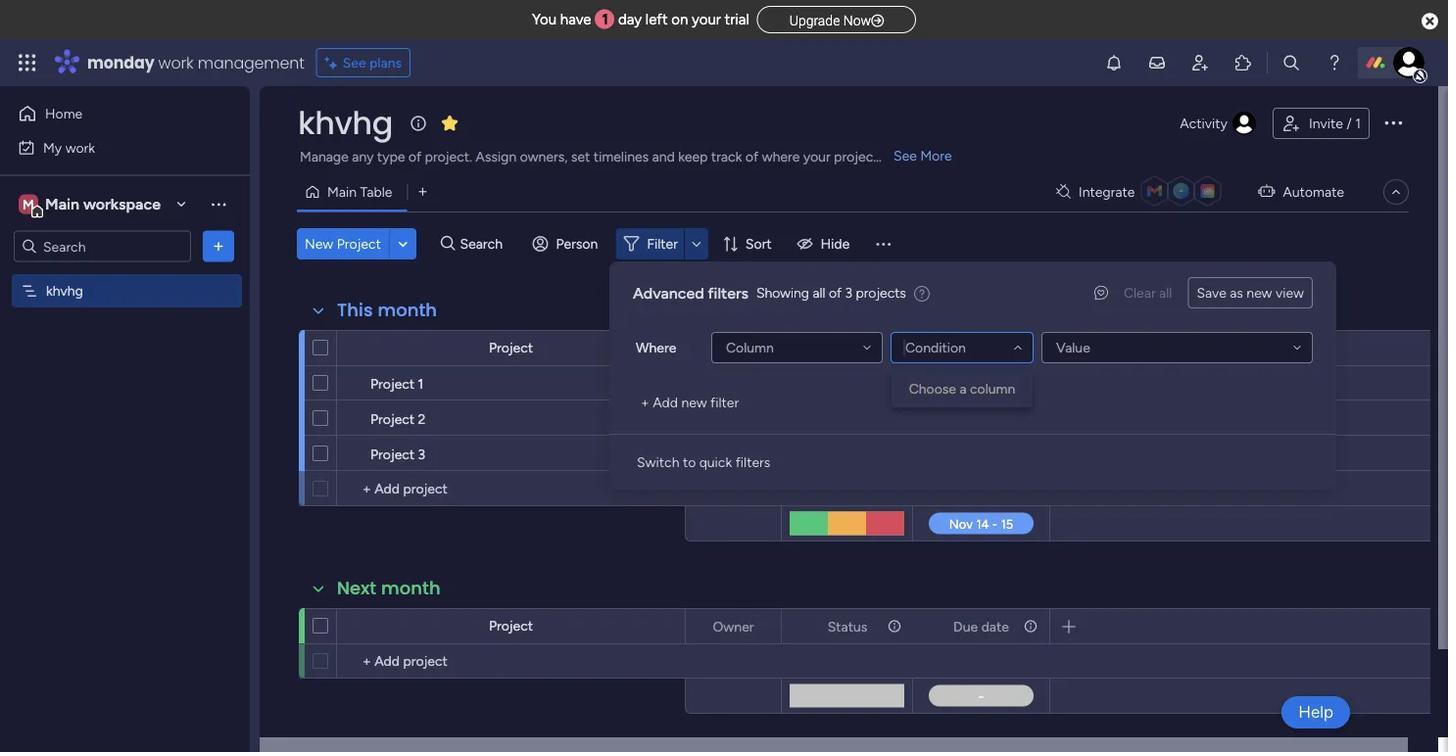 Task type: vqa. For each thing, say whether or not it's contained in the screenshot.
Showing
yes



Task type: describe. For each thing, give the bounding box(es) containing it.
add
[[653, 394, 678, 411]]

status field for next month
[[823, 616, 872, 637]]

this month
[[337, 298, 437, 323]]

v2 user feedback image
[[1095, 283, 1108, 303]]

khvhg inside list box
[[46, 283, 83, 299]]

management
[[198, 51, 304, 73]]

1 due date field from the top
[[949, 338, 1014, 359]]

column
[[726, 340, 774, 356]]

manage
[[300, 148, 349, 165]]

and
[[652, 148, 675, 165]]

0 horizontal spatial of
[[409, 148, 422, 165]]

see more link
[[892, 146, 954, 166]]

stands.
[[882, 148, 925, 165]]

0 horizontal spatial options image
[[209, 237, 228, 256]]

activity
[[1180, 115, 1228, 132]]

quick
[[699, 454, 732, 471]]

date for first due date field from the bottom of the page
[[982, 618, 1009, 635]]

have
[[560, 11, 591, 28]]

help button
[[1282, 697, 1350, 729]]

workspace selection element
[[19, 193, 164, 218]]

day
[[618, 11, 642, 28]]

plans
[[369, 54, 402, 71]]

Search in workspace field
[[41, 235, 164, 258]]

integrate
[[1079, 184, 1135, 200]]

+
[[641, 394, 649, 411]]

nov for 1
[[946, 376, 969, 392]]

filter button
[[616, 228, 708, 260]]

next
[[337, 576, 376, 601]]

home button
[[12, 98, 211, 129]]

project 2
[[370, 411, 426, 427]]

timelines
[[594, 148, 649, 165]]

hide
[[821, 236, 850, 252]]

show board description image
[[407, 114, 430, 133]]

0 vertical spatial on
[[671, 11, 688, 28]]

2 due date field from the top
[[949, 616, 1014, 637]]

invite
[[1309, 115, 1343, 132]]

dapulse integrations image
[[1056, 185, 1071, 199]]

projects
[[856, 285, 906, 301]]

nov 14
[[961, 411, 1001, 426]]

track
[[711, 148, 742, 165]]

owners,
[[520, 148, 568, 165]]

/
[[1347, 115, 1352, 132]]

main table button
[[297, 176, 407, 208]]

invite / 1 button
[[1273, 108, 1370, 139]]

main for main table
[[327, 184, 357, 200]]

m
[[23, 196, 34, 213]]

new for filter
[[681, 394, 707, 411]]

switch to quick filters
[[637, 454, 771, 471]]

my work
[[43, 139, 95, 156]]

search everything image
[[1282, 53, 1301, 73]]

1 due date from the top
[[954, 340, 1009, 357]]

v2 done deadline image
[[920, 409, 936, 428]]

help image
[[1325, 53, 1344, 73]]

due for second due date field from the bottom of the page
[[954, 340, 978, 357]]

all inside advanced filters showing all of 3 projects
[[813, 285, 825, 301]]

save as new view
[[1197, 285, 1304, 301]]

invite / 1
[[1309, 115, 1361, 132]]

keep
[[678, 148, 708, 165]]

1 horizontal spatial khvhg
[[298, 101, 393, 145]]

type
[[377, 148, 405, 165]]

1 for have
[[602, 11, 608, 28]]

0 vertical spatial options image
[[1382, 110, 1405, 134]]

column
[[970, 381, 1016, 397]]

main workspace
[[45, 195, 161, 214]]

15,
[[972, 376, 988, 392]]

This month field
[[332, 298, 442, 323]]

Next month field
[[332, 576, 446, 602]]

date for second due date field from the bottom of the page
[[982, 340, 1009, 357]]

dapulse rightstroke image
[[871, 13, 884, 28]]

+ add new filter
[[641, 394, 739, 411]]

project.
[[425, 148, 472, 165]]

help
[[1299, 703, 1334, 723]]

monday
[[87, 51, 154, 73]]

2 due date from the top
[[954, 618, 1009, 635]]

new project button
[[297, 228, 389, 260]]

monday work management
[[87, 51, 304, 73]]

you have 1 day left on your trial
[[532, 11, 749, 28]]

sort
[[746, 236, 772, 252]]

project inside "button"
[[337, 236, 381, 252]]

a
[[960, 381, 967, 397]]

1 for /
[[1355, 115, 1361, 132]]

to
[[683, 454, 696, 471]]

notifications image
[[1104, 53, 1124, 73]]

main for main workspace
[[45, 195, 79, 214]]

advanced
[[633, 284, 704, 302]]

person button
[[525, 228, 610, 260]]

autopilot image
[[1259, 179, 1275, 204]]

dapulse close image
[[1422, 11, 1439, 31]]

1 owner field from the top
[[708, 338, 759, 359]]

work for monday
[[158, 51, 194, 73]]

arrow down image
[[685, 232, 708, 256]]

automate
[[1283, 184, 1344, 200]]

working on it
[[806, 376, 888, 392]]

filter
[[711, 394, 739, 411]]

column information image for due date
[[1023, 619, 1039, 634]]

person
[[556, 236, 598, 252]]

project 3
[[370, 446, 426, 463]]

advanced filters showing all of 3 projects
[[633, 284, 906, 302]]

clear all
[[1124, 285, 1172, 301]]

where
[[636, 340, 676, 356]]

switch
[[637, 454, 680, 471]]

sort button
[[714, 228, 784, 260]]

+ add new filter button
[[633, 387, 747, 418]]

showing
[[756, 285, 809, 301]]

learn more image
[[914, 285, 930, 303]]

v2 search image
[[441, 233, 455, 255]]

any
[[352, 148, 374, 165]]

month for this month
[[378, 298, 437, 323]]

condition
[[905, 340, 966, 356]]



Task type: locate. For each thing, give the bounding box(es) containing it.
1 status field from the top
[[823, 338, 872, 359]]

clear
[[1124, 285, 1156, 301]]

column information image for status
[[887, 341, 903, 356]]

main inside workspace selection element
[[45, 195, 79, 214]]

switch to quick filters button
[[629, 447, 778, 478]]

1 vertical spatial due date field
[[949, 616, 1014, 637]]

month for next month
[[381, 576, 441, 601]]

nov
[[946, 376, 969, 392], [961, 411, 985, 426]]

status for next month
[[828, 618, 868, 635]]

2 column information image from the left
[[1023, 341, 1039, 356]]

date
[[982, 340, 1009, 357], [982, 618, 1009, 635]]

workspace image
[[19, 194, 38, 215]]

0 vertical spatial 3
[[845, 285, 853, 301]]

trial
[[725, 11, 749, 28]]

choose
[[909, 381, 956, 397]]

your left trial
[[692, 11, 721, 28]]

0 vertical spatial new
[[1247, 285, 1273, 301]]

new inside save as new view button
[[1247, 285, 1273, 301]]

working
[[806, 376, 857, 392]]

0 vertical spatial see
[[343, 54, 366, 71]]

0 vertical spatial work
[[158, 51, 194, 73]]

clear all button
[[1116, 277, 1180, 309]]

0 vertical spatial due date field
[[949, 338, 1014, 359]]

09:00
[[991, 376, 1026, 392]]

2 date from the top
[[982, 618, 1009, 635]]

of left projects
[[829, 285, 842, 301]]

see for see more
[[894, 147, 917, 164]]

1 vertical spatial due date
[[954, 618, 1009, 635]]

of right type
[[409, 148, 422, 165]]

1 vertical spatial filters
[[736, 454, 771, 471]]

1 horizontal spatial on
[[861, 376, 876, 392]]

1 vertical spatial your
[[803, 148, 831, 165]]

0 horizontal spatial khvhg
[[46, 283, 83, 299]]

due
[[954, 340, 978, 357], [954, 618, 978, 635]]

see
[[343, 54, 366, 71], [894, 147, 917, 164]]

0 vertical spatial status
[[828, 340, 868, 357]]

more
[[920, 147, 952, 164]]

main right the workspace icon
[[45, 195, 79, 214]]

option
[[0, 273, 250, 277]]

1 vertical spatial date
[[982, 618, 1009, 635]]

left
[[646, 11, 668, 28]]

1 vertical spatial owner
[[713, 618, 754, 635]]

month inside field
[[378, 298, 437, 323]]

0 horizontal spatial see
[[343, 54, 366, 71]]

angle down image
[[398, 237, 408, 251]]

save as new view button
[[1188, 277, 1313, 309]]

1 horizontal spatial work
[[158, 51, 194, 73]]

view
[[1276, 285, 1304, 301]]

new right add on the left bottom of page
[[681, 394, 707, 411]]

0 horizontal spatial column information image
[[887, 341, 903, 356]]

1 vertical spatial work
[[65, 139, 95, 156]]

new right as
[[1247, 285, 1273, 301]]

options image right /
[[1382, 110, 1405, 134]]

gary orlando image
[[1393, 47, 1425, 78]]

1 vertical spatial status
[[828, 618, 868, 635]]

home
[[45, 105, 83, 122]]

on
[[671, 11, 688, 28], [861, 376, 876, 392]]

you
[[532, 11, 557, 28]]

month right "next"
[[381, 576, 441, 601]]

of inside advanced filters showing all of 3 projects
[[829, 285, 842, 301]]

on right left
[[671, 11, 688, 28]]

filter
[[647, 236, 678, 252]]

inbox image
[[1147, 53, 1167, 73]]

main table
[[327, 184, 392, 200]]

Search field
[[455, 230, 514, 258]]

see inside see plans button
[[343, 54, 366, 71]]

main
[[327, 184, 357, 200], [45, 195, 79, 214]]

1 left day
[[602, 11, 608, 28]]

1 vertical spatial owner field
[[708, 616, 759, 637]]

0 horizontal spatial column information image
[[887, 619, 903, 634]]

1 horizontal spatial options image
[[1382, 110, 1405, 134]]

new project
[[305, 236, 381, 252]]

1 horizontal spatial 1
[[602, 11, 608, 28]]

0 vertical spatial nov
[[946, 376, 969, 392]]

options image down "workspace options" icon
[[209, 237, 228, 256]]

main inside button
[[327, 184, 357, 200]]

0 vertical spatial owner field
[[708, 338, 759, 359]]

where
[[762, 148, 800, 165]]

1 vertical spatial month
[[381, 576, 441, 601]]

see left more
[[894, 147, 917, 164]]

your
[[692, 11, 721, 28], [803, 148, 831, 165]]

new for view
[[1247, 285, 1273, 301]]

nov left 14
[[961, 411, 985, 426]]

1 vertical spatial new
[[681, 394, 707, 411]]

upgrade now link
[[757, 6, 916, 33]]

khvhg field
[[293, 101, 398, 145]]

1 horizontal spatial see
[[894, 147, 917, 164]]

Owner field
[[708, 338, 759, 359], [708, 616, 759, 637]]

1 vertical spatial khvhg
[[46, 283, 83, 299]]

2 column information image from the left
[[1023, 619, 1039, 634]]

filters right quick
[[736, 454, 771, 471]]

v2 overdue deadline image
[[920, 375, 936, 393]]

see plans button
[[316, 48, 411, 77]]

1 due from the top
[[954, 340, 978, 357]]

column information image up it
[[887, 341, 903, 356]]

1 vertical spatial due
[[954, 618, 978, 635]]

manage any type of project. assign owners, set timelines and keep track of where your project stands.
[[300, 148, 925, 165]]

0 vertical spatial 1
[[602, 11, 608, 28]]

collapse board header image
[[1389, 184, 1404, 200]]

1 vertical spatial nov
[[961, 411, 985, 426]]

1 column information image from the left
[[887, 341, 903, 356]]

save
[[1197, 285, 1227, 301]]

see inside see more link
[[894, 147, 917, 164]]

filters down the sort popup button in the top of the page
[[708, 284, 749, 302]]

1 status from the top
[[828, 340, 868, 357]]

0 vertical spatial date
[[982, 340, 1009, 357]]

month right this
[[378, 298, 437, 323]]

due for first due date field from the bottom of the page
[[954, 618, 978, 635]]

2 horizontal spatial 1
[[1355, 115, 1361, 132]]

2 all from the left
[[1159, 285, 1172, 301]]

now
[[843, 12, 871, 28]]

0 horizontal spatial work
[[65, 139, 95, 156]]

3 left projects
[[845, 285, 853, 301]]

0 horizontal spatial 1
[[418, 375, 424, 392]]

assign
[[476, 148, 517, 165]]

1 horizontal spatial main
[[327, 184, 357, 200]]

1 vertical spatial + add project text field
[[347, 650, 676, 673]]

all
[[813, 285, 825, 301], [1159, 285, 1172, 301]]

status for this month
[[828, 340, 868, 357]]

1 owner from the top
[[713, 340, 754, 357]]

1 vertical spatial 1
[[1355, 115, 1361, 132]]

filters
[[708, 284, 749, 302], [736, 454, 771, 471]]

filters inside 'button'
[[736, 454, 771, 471]]

invite members image
[[1191, 53, 1210, 73]]

khvhg
[[298, 101, 393, 145], [46, 283, 83, 299]]

1 horizontal spatial of
[[746, 148, 759, 165]]

upgrade now
[[790, 12, 871, 28]]

project 1
[[370, 375, 424, 392]]

1 vertical spatial see
[[894, 147, 917, 164]]

1 vertical spatial 3
[[418, 446, 426, 463]]

0 horizontal spatial main
[[45, 195, 79, 214]]

work inside button
[[65, 139, 95, 156]]

2 horizontal spatial of
[[829, 285, 842, 301]]

all right showing
[[813, 285, 825, 301]]

0 vertical spatial due
[[954, 340, 978, 357]]

on left it
[[861, 376, 876, 392]]

my
[[43, 139, 62, 156]]

add view image
[[419, 185, 427, 199]]

all inside button
[[1159, 285, 1172, 301]]

your right where
[[803, 148, 831, 165]]

new
[[1247, 285, 1273, 301], [681, 394, 707, 411]]

3 inside advanced filters showing all of 3 projects
[[845, 285, 853, 301]]

2 owner field from the top
[[708, 616, 759, 637]]

+ Add project text field
[[347, 477, 676, 501], [347, 650, 676, 673]]

2 status from the top
[[828, 618, 868, 635]]

3
[[845, 285, 853, 301], [418, 446, 426, 463]]

column information image
[[887, 341, 903, 356], [1023, 341, 1039, 356]]

0 vertical spatial + add project text field
[[347, 477, 676, 501]]

2 + add project text field from the top
[[347, 650, 676, 673]]

nov 15, 09:00 am
[[946, 376, 1049, 392]]

Due date field
[[949, 338, 1014, 359], [949, 616, 1014, 637]]

project
[[337, 236, 381, 252], [489, 340, 533, 356], [370, 375, 415, 392], [370, 411, 415, 427], [370, 446, 415, 463], [489, 618, 533, 634]]

0 horizontal spatial all
[[813, 285, 825, 301]]

1 inside the invite / 1 button
[[1355, 115, 1361, 132]]

main left table at left top
[[327, 184, 357, 200]]

khvhg list box
[[0, 270, 250, 572]]

project
[[834, 148, 879, 165]]

new
[[305, 236, 333, 252]]

1
[[602, 11, 608, 28], [1355, 115, 1361, 132], [418, 375, 424, 392]]

workspace
[[83, 195, 161, 214]]

remove from favorites image
[[440, 113, 459, 133]]

see for see plans
[[343, 54, 366, 71]]

as
[[1230, 285, 1243, 301]]

2 status field from the top
[[823, 616, 872, 637]]

1 horizontal spatial new
[[1247, 285, 1273, 301]]

new inside + add new filter button
[[681, 394, 707, 411]]

nov for 2
[[961, 411, 985, 426]]

hide button
[[789, 228, 862, 260]]

0 vertical spatial status field
[[823, 338, 872, 359]]

nov left 15,
[[946, 376, 969, 392]]

menu image
[[873, 234, 893, 254]]

of right track
[[746, 148, 759, 165]]

select product image
[[18, 53, 37, 73]]

1 all from the left
[[813, 285, 825, 301]]

0 horizontal spatial your
[[692, 11, 721, 28]]

column information image
[[887, 619, 903, 634], [1023, 619, 1039, 634]]

see left "plans"
[[343, 54, 366, 71]]

0 vertical spatial your
[[692, 11, 721, 28]]

1 horizontal spatial 3
[[845, 285, 853, 301]]

0 vertical spatial filters
[[708, 284, 749, 302]]

column information image for status
[[887, 619, 903, 634]]

0 horizontal spatial on
[[671, 11, 688, 28]]

0 vertical spatial due date
[[954, 340, 1009, 357]]

1 date from the top
[[982, 340, 1009, 357]]

column information image up 'am'
[[1023, 341, 1039, 356]]

1 + add project text field from the top
[[347, 477, 676, 501]]

2 vertical spatial 1
[[418, 375, 424, 392]]

see plans
[[343, 54, 402, 71]]

status field for this month
[[823, 338, 872, 359]]

month
[[378, 298, 437, 323], [381, 576, 441, 601]]

workspace options image
[[209, 194, 228, 214]]

options image
[[1382, 110, 1405, 134], [209, 237, 228, 256]]

khvhg down search in workspace "field" at left
[[46, 283, 83, 299]]

work for my
[[65, 139, 95, 156]]

set
[[571, 148, 590, 165]]

table
[[360, 184, 392, 200]]

0 vertical spatial month
[[378, 298, 437, 323]]

1 vertical spatial status field
[[823, 616, 872, 637]]

it
[[880, 376, 888, 392]]

2 owner from the top
[[713, 618, 754, 635]]

1 horizontal spatial column information image
[[1023, 341, 1039, 356]]

activity button
[[1172, 108, 1265, 139]]

2 due from the top
[[954, 618, 978, 635]]

column information image for due date
[[1023, 341, 1039, 356]]

apps image
[[1234, 53, 1253, 73]]

khvhg up 'any'
[[298, 101, 393, 145]]

upgrade
[[790, 12, 840, 28]]

all right clear
[[1159, 285, 1172, 301]]

1 horizontal spatial your
[[803, 148, 831, 165]]

14
[[988, 411, 1001, 426]]

1 right /
[[1355, 115, 1361, 132]]

owner for 1st owner field
[[713, 340, 754, 357]]

1 horizontal spatial all
[[1159, 285, 1172, 301]]

this
[[337, 298, 373, 323]]

0 vertical spatial khvhg
[[298, 101, 393, 145]]

1 column information image from the left
[[887, 619, 903, 634]]

1 up 2
[[418, 375, 424, 392]]

next month
[[337, 576, 441, 601]]

3 down 2
[[418, 446, 426, 463]]

0 vertical spatial owner
[[713, 340, 754, 357]]

work
[[158, 51, 194, 73], [65, 139, 95, 156]]

1 vertical spatial on
[[861, 376, 876, 392]]

work right monday
[[158, 51, 194, 73]]

0 horizontal spatial new
[[681, 394, 707, 411]]

2
[[418, 411, 426, 427]]

owner for second owner field from the top
[[713, 618, 754, 635]]

1 horizontal spatial column information image
[[1023, 619, 1039, 634]]

0 horizontal spatial 3
[[418, 446, 426, 463]]

1 vertical spatial options image
[[209, 237, 228, 256]]

Status field
[[823, 338, 872, 359], [823, 616, 872, 637]]

month inside field
[[381, 576, 441, 601]]

work right "my" on the top left of page
[[65, 139, 95, 156]]



